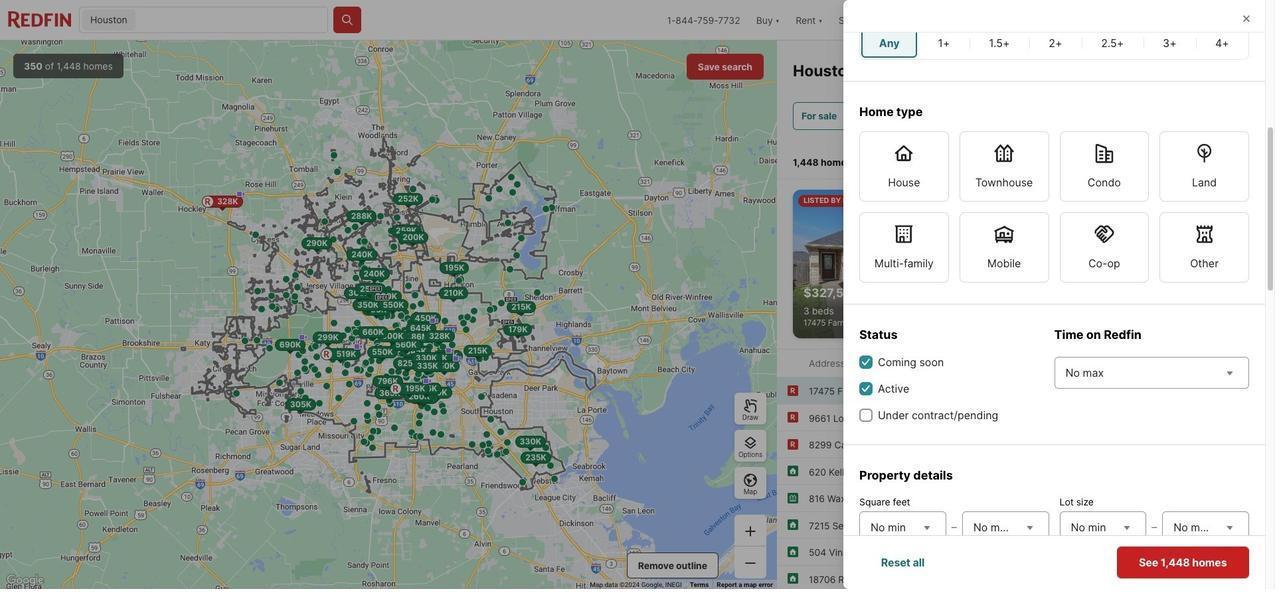 Task type: vqa. For each thing, say whether or not it's contained in the screenshot.
topmost Walkthrough
no



Task type: locate. For each thing, give the bounding box(es) containing it.
1 cell from the left
[[861, 29, 918, 58]]

list box
[[859, 132, 1249, 283]]

6 cell from the left
[[1145, 29, 1195, 58]]

tab list
[[1132, 141, 1259, 179]]

None search field
[[138, 7, 327, 34]]

None checkbox
[[859, 356, 873, 369], [859, 383, 873, 396], [859, 356, 873, 369], [859, 383, 873, 396]]

dialog
[[843, 0, 1275, 590]]

map region
[[0, 41, 777, 590]]

select a min and max value element
[[859, 509, 1049, 547], [1060, 509, 1249, 547], [859, 571, 1049, 590], [1060, 571, 1249, 590]]

option
[[859, 132, 949, 202], [960, 132, 1049, 202], [1060, 132, 1149, 202], [1160, 132, 1249, 202], [859, 213, 949, 283], [960, 213, 1049, 283], [1060, 213, 1149, 283], [1160, 213, 1249, 283]]

toggle search results table view tab
[[1200, 143, 1246, 176]]

3 cell from the left
[[971, 29, 1028, 58]]

cell
[[861, 29, 918, 58], [920, 29, 968, 58], [971, 29, 1028, 58], [1031, 29, 1080, 58], [1083, 29, 1142, 58], [1145, 29, 1195, 58], [1197, 29, 1247, 58]]

5 cell from the left
[[1083, 29, 1142, 58]]

None checkbox
[[859, 409, 873, 422]]



Task type: describe. For each thing, give the bounding box(es) containing it.
toggle search results photos view tab
[[1145, 143, 1197, 176]]

2 cell from the left
[[920, 29, 968, 58]]

4 cell from the left
[[1031, 29, 1080, 58]]

google image
[[3, 573, 47, 590]]

7 cell from the left
[[1197, 29, 1247, 58]]

submit search image
[[341, 13, 354, 27]]

number of bathrooms row
[[859, 27, 1249, 60]]

agent photo image
[[1026, 190, 1053, 217]]



